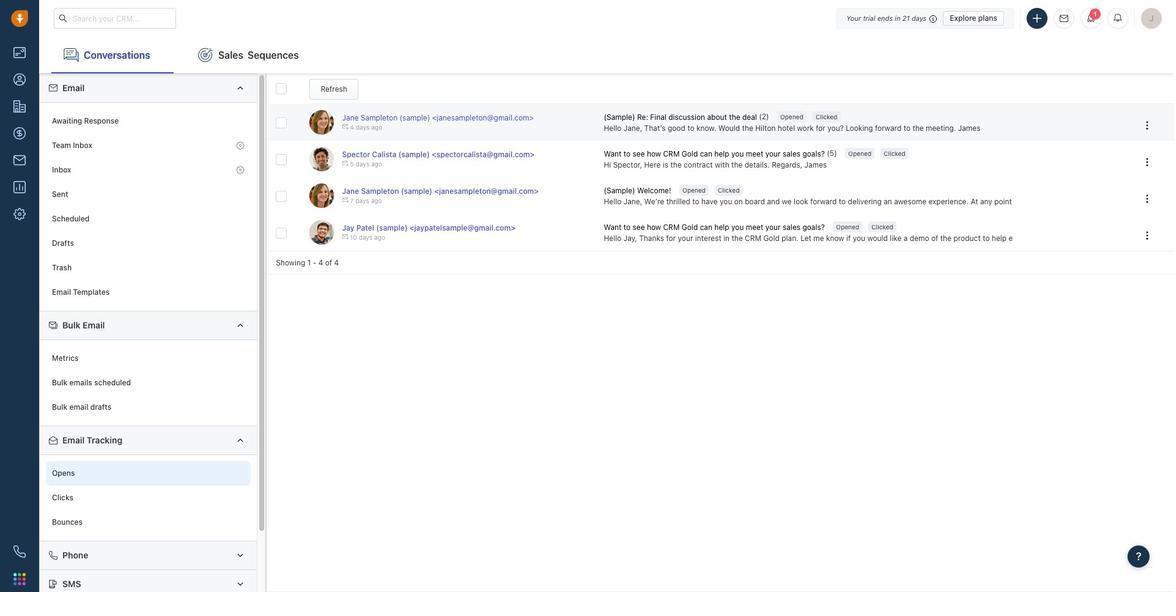 Task type: locate. For each thing, give the bounding box(es) containing it.
tab list containing conversations
[[39, 37, 1175, 73]]

help inside want to see how crm gold can help you meet your sales goals? (5)
[[715, 150, 730, 159]]

deal
[[743, 113, 757, 122]]

jane, down (sample) welcome!
[[624, 197, 642, 206]]

ago for 7 days ago
[[371, 197, 382, 205]]

jane sampleton (sample) <janesampleton@gmail.com> down spector calista (sample) <spectorcalista@gmail.com> link
[[342, 187, 539, 196]]

1 horizontal spatial james
[[958, 123, 981, 133]]

outgoing image left 10
[[342, 234, 348, 240]]

sales inside want to see how crm gold can help you meet your sales goals? (5)
[[783, 150, 801, 159]]

1 outgoing image from the top
[[342, 161, 348, 167]]

meet for want to see how crm gold can help you meet your sales goals? (5)
[[746, 150, 764, 159]]

if right know at the top right of the page
[[847, 233, 851, 243]]

can up contract on the top of the page
[[700, 150, 713, 159]]

meet
[[746, 150, 764, 159], [746, 223, 764, 232]]

1 hello from the top
[[604, 123, 622, 133]]

metrics link
[[46, 346, 251, 371]]

opened up hello jane, that's good to know. would the hilton hotel work for you? looking forward to the meeting. james
[[781, 113, 804, 121]]

0 horizontal spatial 1
[[308, 258, 311, 267]]

0 vertical spatial see
[[633, 150, 645, 159]]

email left tracking
[[62, 435, 85, 445]]

see for want to see how crm gold can help you meet your sales goals? (5)
[[633, 150, 645, 159]]

sales up plan. on the right top of the page
[[783, 223, 801, 232]]

want to see how crm gold can help you meet your sales goals?
[[604, 223, 825, 232]]

1 vertical spatial regards,
[[1098, 233, 1128, 243]]

your left interest
[[678, 233, 693, 243]]

0 vertical spatial jane sampleton (sample) <janesampleton@gmail.com>
[[342, 113, 534, 123]]

1 vertical spatial want to see how crm gold can help you meet your sales goals? link
[[604, 222, 827, 233]]

gold for want to see how crm gold can help you meet your sales goals?
[[682, 223, 698, 232]]

crm up thanks
[[663, 223, 680, 232]]

1 vertical spatial 1
[[308, 258, 311, 267]]

jane sampleton (sample) <janesampleton@gmail.com> link for (sample) welcome!
[[342, 187, 539, 196]]

2 horizontal spatial of
[[1014, 197, 1021, 206]]

1 horizontal spatial inbox
[[73, 141, 92, 150]]

days for 4 days ago
[[356, 124, 370, 131]]

1 jane sampleton (sample) <janesampleton@gmail.com> link from the top
[[342, 113, 534, 123]]

want for want to see how crm gold can help you meet your sales goals?
[[604, 223, 622, 232]]

2 vertical spatial james
[[1130, 233, 1153, 243]]

(sample) up the 10 days ago
[[376, 223, 408, 233]]

bulk emails scheduled link
[[46, 371, 251, 395]]

if
[[1081, 197, 1085, 206], [847, 233, 851, 243]]

1 vertical spatial james
[[805, 160, 827, 169]]

1 jane sampleton (sample) <janesampleton@gmail.com> from the top
[[342, 113, 534, 123]]

awaiting
[[52, 116, 82, 126]]

know.
[[697, 123, 717, 133]]

10
[[350, 234, 357, 241]]

0 vertical spatial want to see how crm gold can help you meet your sales goals? link
[[604, 149, 827, 159]]

goals? for want to see how crm gold can help you meet your sales goals?
[[803, 223, 825, 232]]

metrics
[[52, 354, 79, 363]]

sampleton up 7 days ago
[[361, 187, 399, 196]]

freshworks switcher image
[[13, 573, 26, 585]]

1 link
[[1081, 8, 1102, 29]]

0 vertical spatial james
[[958, 123, 981, 133]]

how up thanks
[[647, 223, 661, 232]]

0 vertical spatial forward
[[875, 123, 902, 133]]

jane sampleton (sample) <janesampleton@gmail.com> link down spector calista (sample) <spectorcalista@gmail.com> link
[[342, 187, 539, 196]]

meet inside want to see how crm gold can help you meet your sales goals? (5)
[[746, 150, 764, 159]]

0 vertical spatial hello
[[604, 123, 622, 133]]

0 vertical spatial bulk
[[62, 320, 80, 330]]

the down deal on the top
[[742, 123, 754, 133]]

help
[[715, 150, 730, 159], [1121, 197, 1136, 206], [715, 223, 730, 232], [992, 233, 1007, 243]]

1 want to see how crm gold can help you meet your sales goals? link from the top
[[604, 149, 827, 159]]

sales inside want to see how crm gold can help you meet your sales goals? link
[[783, 223, 801, 232]]

days right 5
[[356, 161, 370, 168]]

clicks link
[[46, 486, 251, 510]]

0 vertical spatial regards,
[[772, 160, 803, 169]]

a
[[904, 233, 908, 243]]

0 vertical spatial want
[[604, 150, 622, 159]]

to up spector, at the top right of page
[[624, 150, 631, 159]]

of
[[1014, 197, 1021, 206], [932, 233, 939, 243], [325, 258, 332, 267]]

sampleton for (sample) re: final discussion about the deal
[[361, 113, 398, 123]]

1 vertical spatial see
[[633, 223, 645, 232]]

2 jane, from the top
[[624, 197, 642, 206]]

goals? inside want to see how crm gold can help you meet your sales goals? (5)
[[803, 150, 825, 159]]

0 vertical spatial gold
[[682, 150, 698, 159]]

you inside button
[[732, 223, 744, 232]]

explore plans
[[950, 13, 998, 22]]

hello left 'jay,'
[[604, 233, 622, 243]]

(sample) re: final discussion about the deal link
[[604, 112, 759, 123]]

that's
[[645, 123, 666, 133]]

0 vertical spatial goals?
[[803, 150, 825, 159]]

with
[[715, 160, 730, 169], [1138, 197, 1153, 206]]

<spectorcalista@gmail.com>
[[432, 150, 535, 159]]

like
[[890, 233, 902, 243]]

0 vertical spatial inbox
[[73, 141, 92, 150]]

want down (sample) welcome!
[[604, 223, 622, 232]]

<janesampleton@gmail.com> down <spectorcalista@gmail.com>
[[434, 187, 539, 196]]

with down want to see how crm gold can help you meet your sales goals? (5)
[[715, 160, 730, 169]]

1 horizontal spatial for
[[816, 123, 826, 133]]

1 vertical spatial outgoing image
[[342, 197, 348, 203]]

1 goals? from the top
[[803, 150, 825, 159]]

1 vertical spatial can
[[700, 223, 713, 232]]

see inside want to see how crm gold can help you meet your sales goals? (5)
[[633, 150, 645, 159]]

outgoing image
[[342, 161, 348, 167], [342, 197, 348, 203], [342, 234, 348, 240]]

opens link
[[46, 461, 251, 486]]

how up here
[[647, 150, 661, 159]]

the up would
[[729, 113, 741, 122]]

plans
[[979, 13, 998, 22]]

hello down (sample) welcome!
[[604, 197, 622, 206]]

your
[[847, 14, 861, 22]]

the right is at the top of page
[[671, 160, 682, 169]]

1 horizontal spatial 1
[[1094, 10, 1097, 18]]

regards, right the details.
[[772, 160, 803, 169]]

0 vertical spatial of
[[1014, 197, 1021, 206]]

bulk left email
[[52, 403, 67, 412]]

1 meet from the top
[[746, 150, 764, 159]]

1 jane from the top
[[342, 113, 359, 123]]

days right 7
[[356, 197, 369, 205]]

0 vertical spatial outgoing image
[[342, 161, 348, 167]]

(sample) down spector, at the top right of page
[[604, 186, 635, 195]]

0 vertical spatial crm
[[663, 150, 680, 159]]

gold inside want to see how crm gold can help you meet your sales goals? (5)
[[682, 150, 698, 159]]

crm up is at the top of page
[[663, 150, 680, 159]]

1 can from the top
[[700, 150, 713, 159]]

jane, for that's
[[624, 123, 642, 133]]

opened down looking
[[849, 150, 872, 157]]

the left meeting.
[[913, 123, 924, 133]]

for left you?
[[816, 123, 826, 133]]

goals? left (5) at the top
[[803, 150, 825, 159]]

email down trash
[[52, 288, 71, 297]]

2 vertical spatial in
[[724, 233, 730, 243]]

jay
[[342, 223, 355, 233]]

days for 10 days ago
[[359, 234, 373, 241]]

(sample) up jay patel (sample) <jaypatelsample@gmail.com> link at top left
[[401, 187, 432, 196]]

1 (sample) from the top
[[604, 113, 635, 122]]

of left time
[[1014, 197, 1021, 206]]

(sample) for (sample) re: final discussion about the deal (2)
[[604, 113, 635, 122]]

<janesampleton@gmail.com> up <spectorcalista@gmail.com>
[[432, 113, 534, 123]]

opened
[[781, 113, 804, 121], [849, 150, 872, 157], [683, 187, 706, 194], [836, 223, 860, 231]]

here
[[644, 160, 661, 169]]

want to see how crm gold can help you meet your sales goals? link for <spectorcalista@gmail.com>
[[604, 149, 827, 159]]

you down on in the top of the page
[[732, 223, 744, 232]]

of right demo
[[932, 233, 939, 243]]

inbox down team
[[52, 165, 71, 175]]

2 vertical spatial gold
[[764, 233, 780, 243]]

sampleton for (sample) welcome!
[[361, 187, 399, 196]]

trash
[[52, 263, 72, 272]]

(sample)
[[604, 113, 635, 122], [604, 186, 635, 195]]

3 outgoing image from the top
[[342, 234, 348, 240]]

3 hello from the top
[[604, 233, 622, 243]]

want up hi
[[604, 150, 622, 159]]

to left have
[[693, 197, 700, 206]]

7
[[350, 197, 354, 205]]

how inside want to see how crm gold can help you meet your sales goals? (5)
[[647, 150, 661, 159]]

0 vertical spatial (sample)
[[604, 113, 635, 122]]

sales for want to see how crm gold can help you meet your sales goals?
[[783, 223, 801, 232]]

2 can from the top
[[700, 223, 713, 232]]

know
[[826, 233, 845, 243]]

email for email tracking
[[62, 435, 85, 445]]

to inside want to see how crm gold can help you meet your sales goals? (5)
[[624, 150, 631, 159]]

1 horizontal spatial in
[[895, 14, 901, 22]]

you up hi spector, here is the contract with the details. regards, james
[[732, 150, 744, 159]]

2 see from the top
[[633, 223, 645, 232]]

0 vertical spatial how
[[647, 150, 661, 159]]

can for want to see how crm gold can help you meet your sales goals?
[[700, 223, 713, 232]]

7 days ago
[[350, 197, 382, 205]]

your up the details.
[[766, 150, 781, 159]]

2 vertical spatial hello
[[604, 233, 622, 243]]

0 horizontal spatial if
[[847, 233, 851, 243]]

gold up contract on the top of the page
[[682, 150, 698, 159]]

goals? up 'me'
[[803, 223, 825, 232]]

2 goals? from the top
[[803, 223, 825, 232]]

0 horizontal spatial regards,
[[772, 160, 803, 169]]

let
[[801, 233, 812, 243]]

1 want to see how crm gold can help you meet your sales goals? button from the top
[[604, 149, 827, 159]]

<janesampleton@gmail.com> for (sample) re: final discussion about the deal
[[432, 113, 534, 123]]

1 vertical spatial crm
[[663, 223, 680, 232]]

sent
[[52, 190, 68, 199]]

ago
[[372, 124, 382, 131], [371, 161, 382, 168], [371, 197, 382, 205], [374, 234, 385, 241]]

ago up calista
[[372, 124, 382, 131]]

your right expedite
[[1041, 233, 1056, 243]]

jane, down re:
[[624, 123, 642, 133]]

2 sales from the top
[[783, 223, 801, 232]]

1 vertical spatial how
[[647, 223, 661, 232]]

1 vertical spatial forward
[[811, 197, 837, 206]]

you left on in the top of the page
[[720, 197, 732, 206]]

1 vertical spatial for
[[666, 233, 676, 243]]

bulk email drafts
[[52, 403, 111, 412]]

(sample)
[[400, 113, 430, 123], [399, 150, 430, 159], [401, 187, 432, 196], [376, 223, 408, 233]]

(sample) left re:
[[604, 113, 635, 122]]

to up 'jay,'
[[624, 223, 631, 232]]

at
[[971, 197, 978, 206]]

jane sampleton (sample) <janesampleton@gmail.com> link for (sample) re: final discussion about the deal
[[342, 113, 534, 123]]

1 vertical spatial sampleton
[[361, 187, 399, 196]]

how for want to see how crm gold can help you meet your sales goals?
[[647, 223, 661, 232]]

1 vertical spatial goals?
[[803, 223, 825, 232]]

1 vertical spatial (sample)
[[604, 186, 635, 195]]

jane up outgoing image at the left
[[342, 113, 359, 123]]

ends
[[878, 14, 893, 22]]

can for want to see how crm gold can help you meet your sales goals? (5)
[[700, 150, 713, 159]]

2 want to see how crm gold can help you meet your sales goals? button from the top
[[604, 222, 827, 233]]

1 horizontal spatial regards,
[[1098, 233, 1128, 243]]

help up interest
[[715, 223, 730, 232]]

2 how from the top
[[647, 223, 661, 232]]

time
[[1023, 197, 1039, 206]]

2 vertical spatial of
[[325, 258, 332, 267]]

sales down hello jane, that's good to know. would the hilton hotel work for you? looking forward to the meeting. james
[[783, 150, 801, 159]]

if right trial,
[[1081, 197, 1085, 206]]

your inside want to see how crm gold can help you meet your sales goals? (5)
[[766, 150, 781, 159]]

ago down calista
[[371, 161, 382, 168]]

clicked up hello jane, we're thrilled to have you on board and we look forward to delivering an awesome experience. at any point of time in this trial, if you need help with somet at top right
[[884, 150, 906, 157]]

somet
[[1155, 197, 1175, 206]]

tracking
[[87, 435, 122, 445]]

tab list
[[39, 37, 1175, 73]]

goals?
[[803, 150, 825, 159], [803, 223, 825, 232]]

<janesampleton@gmail.com>
[[432, 113, 534, 123], [434, 187, 539, 196]]

calista
[[372, 150, 397, 159]]

1 horizontal spatial forward
[[875, 123, 902, 133]]

email for email templates
[[52, 288, 71, 297]]

gold
[[682, 150, 698, 159], [682, 223, 698, 232], [764, 233, 780, 243]]

(sample) inside (sample) re: final discussion about the deal (2)
[[604, 113, 635, 122]]

drafts link
[[46, 231, 251, 256]]

1 vertical spatial jane sampleton (sample) <janesampleton@gmail.com>
[[342, 187, 539, 196]]

2 want from the top
[[604, 223, 622, 232]]

4
[[350, 124, 354, 131], [319, 258, 323, 267], [334, 258, 339, 267]]

2 vertical spatial crm
[[745, 233, 762, 243]]

conversations link
[[51, 37, 174, 73]]

outgoing image left 7
[[342, 197, 348, 203]]

1 vertical spatial if
[[847, 233, 851, 243]]

1 horizontal spatial 4
[[334, 258, 339, 267]]

phone
[[62, 550, 88, 560]]

2 (sample) from the top
[[604, 186, 635, 195]]

2 jane from the top
[[342, 187, 359, 196]]

1 vertical spatial want
[[604, 223, 622, 232]]

1 vertical spatial inbox
[[52, 165, 71, 175]]

2 horizontal spatial james
[[1130, 233, 1153, 243]]

to left the delivering
[[839, 197, 846, 206]]

sales sequences link
[[186, 37, 311, 73]]

gold for want to see how crm gold can help you meet your sales goals? (5)
[[682, 150, 698, 159]]

email for email
[[62, 83, 85, 93]]

1 vertical spatial gold
[[682, 223, 698, 232]]

hi
[[604, 160, 611, 169]]

0 vertical spatial want to see how crm gold can help you meet your sales goals? button
[[604, 149, 827, 159]]

email inside "link"
[[52, 288, 71, 297]]

(sample) right calista
[[399, 150, 430, 159]]

days down patel
[[359, 234, 373, 241]]

days for 5 days ago
[[356, 161, 370, 168]]

meeting.
[[926, 123, 956, 133]]

email
[[62, 83, 85, 93], [52, 288, 71, 297], [83, 320, 105, 330], [62, 435, 85, 445]]

2 outgoing image from the top
[[342, 197, 348, 203]]

spector,
[[613, 160, 642, 169]]

(sample) for 10 days ago
[[376, 223, 408, 233]]

bulk up metrics
[[62, 320, 80, 330]]

jane, for we're
[[624, 197, 642, 206]]

can inside want to see how crm gold can help you meet your sales goals? (5)
[[700, 150, 713, 159]]

2 meet from the top
[[746, 223, 764, 232]]

want to see how crm gold can help you meet your sales goals? link up interest
[[604, 222, 827, 233]]

<janesampleton@gmail.com> for (sample) welcome!
[[434, 187, 539, 196]]

0 vertical spatial if
[[1081, 197, 1085, 206]]

to inside want to see how crm gold can help you meet your sales goals? link
[[624, 223, 631, 232]]

gold left plan. on the right top of the page
[[764, 233, 780, 243]]

0 vertical spatial can
[[700, 150, 713, 159]]

and
[[767, 197, 780, 206]]

0 horizontal spatial with
[[715, 160, 730, 169]]

see up 'jay,'
[[633, 223, 645, 232]]

1 vertical spatial jane,
[[624, 197, 642, 206]]

1 horizontal spatial of
[[932, 233, 939, 243]]

jane,
[[624, 123, 642, 133], [624, 197, 642, 206]]

(sample) inside the (sample) welcome! link
[[604, 186, 635, 195]]

1 see from the top
[[633, 150, 645, 159]]

0 vertical spatial jane sampleton (sample) <janesampleton@gmail.com> link
[[342, 113, 534, 123]]

0 horizontal spatial of
[[325, 258, 332, 267]]

goals? for want to see how crm gold can help you meet your sales goals? (5)
[[803, 150, 825, 159]]

meet for want to see how crm gold can help you meet your sales goals?
[[746, 223, 764, 232]]

want
[[604, 150, 622, 159], [604, 223, 622, 232]]

to left meeting.
[[904, 123, 911, 133]]

1 want from the top
[[604, 150, 622, 159]]

would
[[868, 233, 888, 243]]

days right outgoing image at the left
[[356, 124, 370, 131]]

0 vertical spatial meet
[[746, 150, 764, 159]]

in left 21
[[895, 14, 901, 22]]

bulk left emails
[[52, 378, 67, 387]]

(sample) for (sample) welcome!
[[604, 186, 635, 195]]

0 vertical spatial jane
[[342, 113, 359, 123]]

0 horizontal spatial for
[[666, 233, 676, 243]]

jane sampleton (sample) <janesampleton@gmail.com> for (sample) welcome!
[[342, 187, 539, 196]]

2 want to see how crm gold can help you meet your sales goals? link from the top
[[604, 222, 827, 233]]

in left this
[[1041, 197, 1047, 206]]

sampleton up 4 days ago
[[361, 113, 398, 123]]

awaiting response
[[52, 116, 119, 126]]

in down want to see how crm gold can help you meet your sales goals?
[[724, 233, 730, 243]]

clicked
[[816, 113, 838, 121], [884, 150, 906, 157], [718, 187, 740, 194], [872, 223, 894, 231]]

0 vertical spatial jane,
[[624, 123, 642, 133]]

0 vertical spatial sales
[[783, 150, 801, 159]]

1 vertical spatial meet
[[746, 223, 764, 232]]

1 vertical spatial in
[[1041, 197, 1047, 206]]

inbox right team
[[73, 141, 92, 150]]

jane up 7
[[342, 187, 359, 196]]

(sample) re: final discussion about the deal button
[[604, 112, 759, 123]]

1 vertical spatial with
[[1138, 197, 1153, 206]]

jane for (sample) welcome!
[[342, 187, 359, 196]]

delivering
[[848, 197, 882, 206]]

2 vertical spatial bulk
[[52, 403, 67, 412]]

2 jane sampleton (sample) <janesampleton@gmail.com> from the top
[[342, 187, 539, 196]]

1 jane, from the top
[[624, 123, 642, 133]]

1 vertical spatial bulk
[[52, 378, 67, 387]]

2 hello from the top
[[604, 197, 622, 206]]

gold up interest
[[682, 223, 698, 232]]

to
[[688, 123, 695, 133], [904, 123, 911, 133], [624, 150, 631, 159], [693, 197, 700, 206], [839, 197, 846, 206], [624, 223, 631, 232], [983, 233, 990, 243]]

0 vertical spatial sampleton
[[361, 113, 398, 123]]

(sample) up spector calista (sample) <spectorcalista@gmail.com> link
[[400, 113, 430, 123]]

2 jane sampleton (sample) <janesampleton@gmail.com> link from the top
[[342, 187, 539, 196]]

1 sales from the top
[[783, 150, 801, 159]]

jane sampleton (sample) <janesampleton@gmail.com>
[[342, 113, 534, 123], [342, 187, 539, 196]]

want inside button
[[604, 223, 622, 232]]

help up hi spector, here is the contract with the details. regards, james
[[715, 150, 730, 159]]

for
[[816, 123, 826, 133], [666, 233, 676, 243]]

your trial ends in 21 days
[[847, 14, 927, 22]]

meet down board
[[746, 223, 764, 232]]

1 vertical spatial jane
[[342, 187, 359, 196]]

Search your CRM... text field
[[54, 8, 176, 29]]

1 vertical spatial want to see how crm gold can help you meet your sales goals? button
[[604, 222, 827, 233]]

1 how from the top
[[647, 150, 661, 159]]

want to see how crm gold can help you meet your sales goals? button up hi spector, here is the contract with the details. regards, james
[[604, 149, 827, 159]]

forward right looking
[[875, 123, 902, 133]]

jane for (sample) re: final discussion about the deal
[[342, 113, 359, 123]]

final
[[650, 113, 667, 122]]

hilton
[[756, 123, 776, 133]]

1 vertical spatial <janesampleton@gmail.com>
[[434, 187, 539, 196]]

crm inside want to see how crm gold can help you meet your sales goals? (5)
[[663, 150, 680, 159]]

explore
[[950, 13, 977, 22]]

clicked up hello jay, thanks for your interest in the crm gold plan. let me know if you would like a demo of the product to help expedite your evaluation. regards, james
[[872, 223, 894, 231]]

want to see how crm gold can help you meet your sales goals? link
[[604, 149, 827, 159], [604, 222, 827, 233]]

of right - in the left top of the page
[[325, 258, 332, 267]]

1 vertical spatial hello
[[604, 197, 622, 206]]

crm down board
[[745, 233, 762, 243]]

want inside want to see how crm gold can help you meet your sales goals? (5)
[[604, 150, 622, 159]]

1 vertical spatial sales
[[783, 223, 801, 232]]

1 vertical spatial jane sampleton (sample) <janesampleton@gmail.com> link
[[342, 187, 539, 196]]

0 vertical spatial in
[[895, 14, 901, 22]]

0 vertical spatial <janesampleton@gmail.com>
[[432, 113, 534, 123]]

refresh
[[321, 84, 347, 93]]

thanks
[[639, 233, 664, 243]]

2 vertical spatial outgoing image
[[342, 234, 348, 240]]

days for 7 days ago
[[356, 197, 369, 205]]

jane sampleton (sample) <janesampleton@gmail.com> link up spector calista (sample) <spectorcalista@gmail.com> link
[[342, 113, 534, 123]]

bulk
[[62, 320, 80, 330], [52, 378, 67, 387], [52, 403, 67, 412]]

outgoing image left 5
[[342, 161, 348, 167]]

jane sampleton (sample) <janesampleton@gmail.com> up spector calista (sample) <spectorcalista@gmail.com> link
[[342, 113, 534, 123]]

0 vertical spatial 1
[[1094, 10, 1097, 18]]

want to see how crm gold can help you meet your sales goals? button for spector calista (sample) <spectorcalista@gmail.com>
[[604, 149, 827, 159]]

email up awaiting
[[62, 83, 85, 93]]

how for want to see how crm gold can help you meet your sales goals? (5)
[[647, 150, 661, 159]]

evaluation.
[[1058, 233, 1096, 243]]

outgoing image
[[342, 124, 348, 130]]

want to see how crm gold can help you meet your sales goals? link for <jaypatelsample@gmail.com>
[[604, 222, 827, 233]]



Task type: describe. For each thing, give the bounding box(es) containing it.
opens
[[52, 469, 75, 478]]

email tracking
[[62, 435, 122, 445]]

good
[[668, 123, 686, 133]]

you?
[[828, 123, 844, 133]]

ago for 4 days ago
[[372, 124, 382, 131]]

hello for hello jay, thanks for your interest in the crm gold plan. let me know if you would like a demo of the product to help expedite your evaluation. regards, james
[[604, 233, 622, 243]]

drafts
[[90, 403, 111, 412]]

phone element
[[7, 540, 32, 564]]

(sample) welcome!
[[604, 186, 671, 195]]

hello jane, we're thrilled to have you on board and we look forward to delivering an awesome experience. at any point of time in this trial, if you need help with somet
[[604, 197, 1175, 206]]

details.
[[745, 160, 770, 169]]

0 horizontal spatial james
[[805, 160, 827, 169]]

2 horizontal spatial 4
[[350, 124, 354, 131]]

an
[[884, 197, 892, 206]]

trial,
[[1063, 197, 1079, 206]]

any
[[981, 197, 993, 206]]

opened up have
[[683, 187, 706, 194]]

email
[[69, 403, 88, 412]]

-
[[313, 258, 316, 267]]

crm for want to see how crm gold can help you meet your sales goals? (5)
[[663, 150, 680, 159]]

spector
[[342, 150, 370, 159]]

me
[[814, 233, 824, 243]]

1 vertical spatial of
[[932, 233, 939, 243]]

interest
[[695, 233, 722, 243]]

bulk email drafts link
[[46, 395, 251, 420]]

0 vertical spatial for
[[816, 123, 826, 133]]

help right need
[[1121, 197, 1136, 206]]

21
[[903, 14, 910, 22]]

(sample) re: final discussion about the deal (2)
[[604, 112, 769, 122]]

the down want to see how crm gold can help you meet your sales goals? (5)
[[732, 160, 743, 169]]

drafts
[[52, 239, 74, 248]]

scheduled link
[[46, 207, 251, 231]]

have
[[702, 197, 718, 206]]

(sample) for 5 days ago
[[399, 150, 430, 159]]

team inbox link
[[46, 133, 251, 158]]

plan.
[[782, 233, 799, 243]]

0 horizontal spatial forward
[[811, 197, 837, 206]]

the down want to see how crm gold can help you meet your sales goals?
[[732, 233, 743, 243]]

outgoing image for spector calista (sample) <spectorcalista@gmail.com>
[[342, 161, 348, 167]]

would
[[719, 123, 740, 133]]

2 horizontal spatial in
[[1041, 197, 1047, 206]]

patel
[[357, 223, 374, 233]]

outgoing image for jay patel (sample) <jaypatelsample@gmail.com>
[[342, 234, 348, 240]]

clicked up on in the top of the page
[[718, 187, 740, 194]]

awaiting response link
[[46, 109, 251, 133]]

product
[[954, 233, 981, 243]]

email templates
[[52, 288, 110, 297]]

trial
[[863, 14, 876, 22]]

sales sequences
[[218, 49, 299, 60]]

clicked up you?
[[816, 113, 838, 121]]

0 horizontal spatial in
[[724, 233, 730, 243]]

see for want to see how crm gold can help you meet your sales goals?
[[633, 223, 645, 232]]

outgoing image for jane sampleton (sample) <janesampleton@gmail.com>
[[342, 197, 348, 203]]

jay,
[[624, 233, 637, 243]]

need
[[1102, 197, 1119, 206]]

0 horizontal spatial inbox
[[52, 165, 71, 175]]

we
[[782, 197, 792, 206]]

looking
[[846, 123, 873, 133]]

look
[[794, 197, 809, 206]]

(sample) welcome! link
[[604, 185, 674, 196]]

1 horizontal spatial if
[[1081, 197, 1085, 206]]

(sample) for 7 days ago
[[401, 187, 432, 196]]

4 days ago
[[350, 124, 382, 131]]

bulk for bulk email drafts
[[52, 403, 67, 412]]

want to see how crm gold can help you meet your sales goals? button for jay patel (sample) <jaypatelsample@gmail.com>
[[604, 222, 827, 233]]

is
[[663, 160, 669, 169]]

hello jane, that's good to know. would the hilton hotel work for you? looking forward to the meeting. james
[[604, 123, 981, 133]]

contract
[[684, 160, 713, 169]]

crm for want to see how crm gold can help you meet your sales goals?
[[663, 223, 680, 232]]

the left product
[[941, 233, 952, 243]]

bounces
[[52, 518, 83, 527]]

bulk for bulk emails scheduled
[[52, 378, 67, 387]]

bulk for bulk email
[[62, 320, 80, 330]]

jane sampleton (sample) <janesampleton@gmail.com> for (sample) re: final discussion about the deal
[[342, 113, 534, 123]]

10 days ago
[[350, 234, 385, 241]]

your down and
[[766, 223, 781, 232]]

discussion
[[669, 113, 705, 122]]

spector calista (sample) <spectorcalista@gmail.com> link
[[342, 150, 535, 159]]

clicks
[[52, 493, 73, 502]]

ago for 5 days ago
[[371, 161, 382, 168]]

templates
[[73, 288, 110, 297]]

0 horizontal spatial 4
[[319, 258, 323, 267]]

explore plans link
[[943, 11, 1004, 25]]

work
[[797, 123, 814, 133]]

sales for want to see how crm gold can help you meet your sales goals? (5)
[[783, 150, 801, 159]]

to right product
[[983, 233, 990, 243]]

days right 21
[[912, 14, 927, 22]]

jay patel (sample) <jaypatelsample@gmail.com> link
[[342, 223, 516, 233]]

bulk email
[[62, 320, 105, 330]]

ago for 10 days ago
[[374, 234, 385, 241]]

hello for hello jane, we're thrilled to have you on board and we look forward to delivering an awesome experience. at any point of time in this trial, if you need help with somet
[[604, 197, 622, 206]]

(2)
[[759, 112, 769, 121]]

opened up know at the top right of the page
[[836, 223, 860, 231]]

email down templates on the left of page
[[83, 320, 105, 330]]

the inside (sample) re: final discussion about the deal (2)
[[729, 113, 741, 122]]

want for want to see how crm gold can help you meet your sales goals? (5)
[[604, 150, 622, 159]]

response
[[84, 116, 119, 126]]

trash link
[[46, 256, 251, 280]]

we're
[[645, 197, 665, 206]]

experience.
[[929, 197, 969, 206]]

phone image
[[13, 546, 26, 558]]

welcome!
[[637, 186, 671, 195]]

you left need
[[1087, 197, 1100, 206]]

1 horizontal spatial with
[[1138, 197, 1153, 206]]

re:
[[637, 113, 648, 122]]

hello jay, thanks for your interest in the crm gold plan. let me know if you would like a demo of the product to help expedite your evaluation. regards, james
[[604, 233, 1153, 243]]

(5)
[[827, 149, 837, 158]]

help left expedite
[[992, 233, 1007, 243]]

spector calista (sample) <spectorcalista@gmail.com>
[[342, 150, 535, 159]]

hi spector, here is the contract with the details. regards, james
[[604, 160, 827, 169]]

sales
[[218, 49, 243, 60]]

(sample) for 4 days ago
[[400, 113, 430, 123]]

to down discussion
[[688, 123, 695, 133]]

sms
[[62, 579, 81, 589]]

sent link
[[46, 182, 251, 207]]

hello for hello jane, that's good to know. would the hilton hotel work for you? looking forward to the meeting. james
[[604, 123, 622, 133]]

you inside want to see how crm gold can help you meet your sales goals? (5)
[[732, 150, 744, 159]]

0 vertical spatial with
[[715, 160, 730, 169]]

demo
[[910, 233, 930, 243]]

want to see how crm gold can help you meet your sales goals? (5)
[[604, 149, 837, 159]]

expedite
[[1009, 233, 1039, 243]]

inbox link
[[46, 158, 251, 182]]

you left would
[[853, 233, 866, 243]]

about
[[707, 113, 727, 122]]

refresh button
[[310, 79, 359, 100]]

emails
[[69, 378, 92, 387]]

bounces link
[[46, 510, 251, 535]]



Task type: vqa. For each thing, say whether or not it's contained in the screenshot.
1st return. from the top
no



